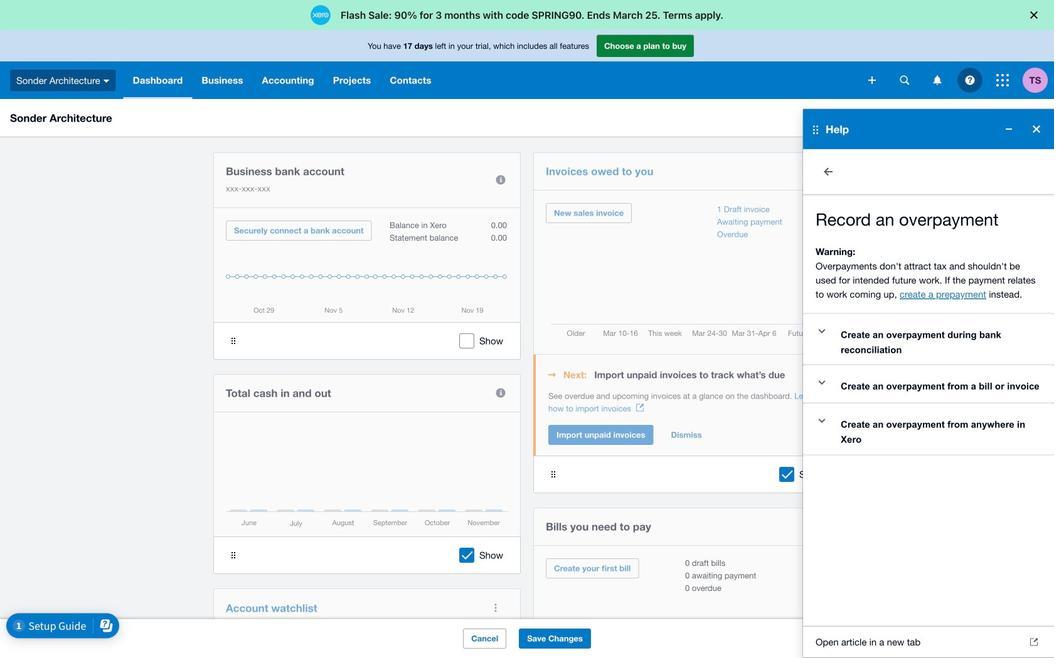 Task type: describe. For each thing, give the bounding box(es) containing it.
collapse help menu image
[[997, 117, 1022, 142]]

opens in a new tab image
[[636, 404, 644, 412]]

panel body document
[[548, 390, 828, 415]]

1 horizontal spatial svg image
[[869, 77, 876, 84]]

close article image
[[816, 159, 841, 184]]

help menu search results element
[[803, 149, 1054, 659]]

close help menu image
[[1024, 117, 1049, 142]]



Task type: locate. For each thing, give the bounding box(es) containing it.
group
[[803, 109, 1054, 659]]

svg image
[[997, 74, 1009, 87], [900, 76, 910, 85], [933, 76, 942, 85], [965, 76, 975, 85]]

0 horizontal spatial svg image
[[103, 80, 110, 83]]

dialog
[[0, 0, 1054, 30]]

svg image
[[869, 77, 876, 84], [103, 80, 110, 83]]

banner
[[0, 30, 1054, 659]]



Task type: vqa. For each thing, say whether or not it's contained in the screenshot.
HELP MENU SEARCH RESULTS Element
yes



